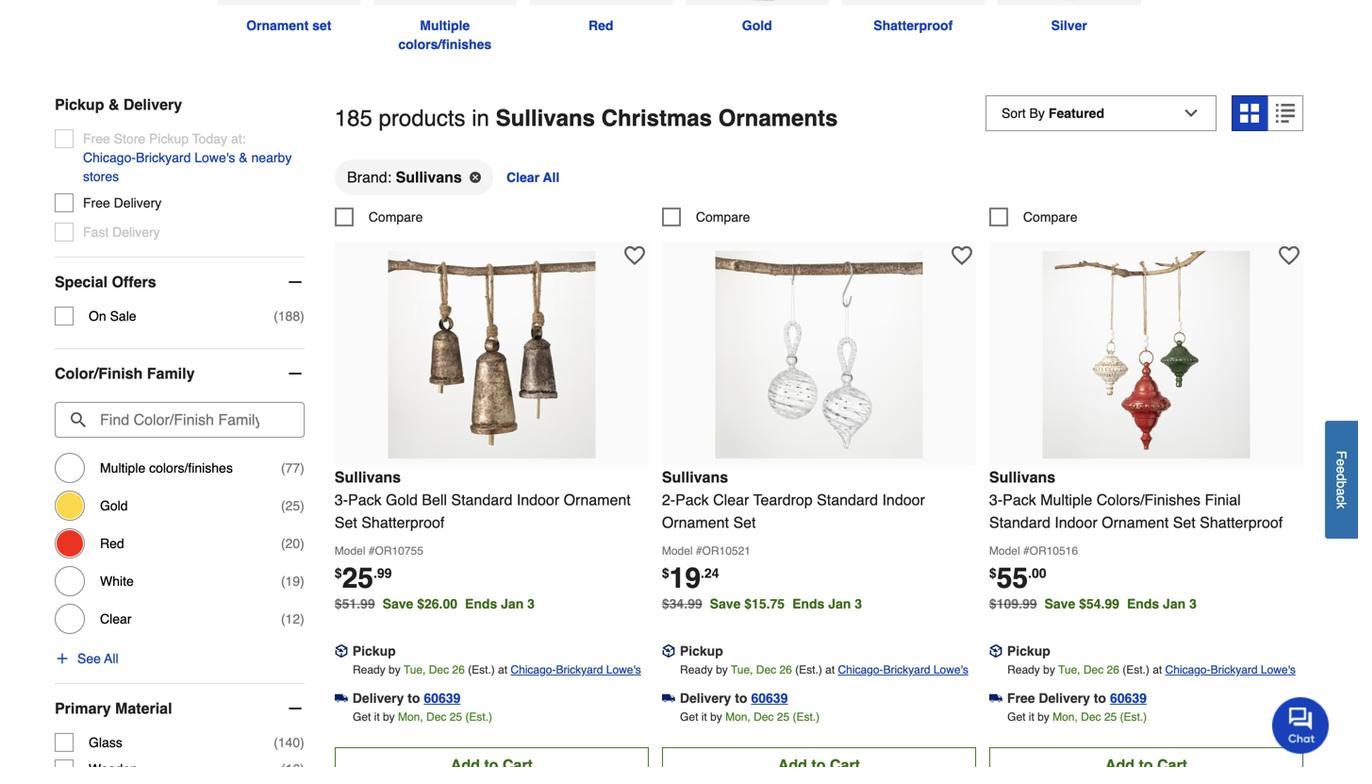 Task type: locate. For each thing, give the bounding box(es) containing it.
set
[[335, 514, 357, 531], [734, 514, 756, 531], [1174, 514, 1196, 531]]

it for 60639 button corresponding to third 'chicago-brickyard lowe's' button from left
[[1029, 711, 1035, 724]]

2 model from the left
[[662, 544, 693, 558]]

60639 for 60639 button corresponding to second 'chicago-brickyard lowe's' button from right
[[752, 691, 788, 706]]

#
[[369, 544, 375, 558], [696, 544, 703, 558], [1024, 544, 1030, 558]]

6 ) from the top
[[300, 612, 305, 627]]

brickyard for pickup icon for second 'chicago-brickyard lowe's' button from right
[[884, 663, 931, 677]]

0 horizontal spatial model
[[335, 544, 366, 558]]

list view image
[[1277, 104, 1296, 123]]

1 horizontal spatial tue,
[[731, 663, 754, 677]]

2 horizontal spatial chicago-brickyard lowe's button
[[1166, 660, 1297, 679]]

ready by tue, dec 26 (est.) at chicago-brickyard lowe's down savings save $26.00 element
[[353, 663, 642, 677]]

ends for 19
[[793, 596, 825, 611]]

family
[[147, 365, 195, 382]]

1 horizontal spatial at
[[826, 663, 835, 677]]

1 horizontal spatial 3-
[[990, 491, 1003, 509]]

compare
[[369, 209, 423, 224], [696, 209, 751, 224], [1024, 209, 1078, 224]]

ready by tue, dec 26 (est.) at chicago-brickyard lowe's for second 'chicago-brickyard lowe's' button from right
[[680, 663, 969, 677]]

1 horizontal spatial save
[[710, 596, 741, 611]]

1 ends from the left
[[465, 596, 498, 611]]

sullivans inside sullivans 2-pack clear teardrop standard indoor ornament set
[[662, 468, 729, 486]]

pickup image
[[335, 645, 348, 658], [662, 645, 676, 658], [990, 645, 1003, 658]]

fast
[[83, 225, 109, 240]]

set down colors/finishes at the right of page
[[1174, 514, 1196, 531]]

1 vertical spatial clear
[[714, 491, 750, 509]]

see all button
[[55, 649, 119, 668]]

model # or10516
[[990, 544, 1079, 558]]

1 model from the left
[[335, 544, 366, 558]]

standard for bell
[[451, 491, 513, 509]]

1 26 from the left
[[452, 663, 465, 677]]

standard inside sullivans 3-pack gold bell standard indoor ornament set shatterproof
[[451, 491, 513, 509]]

0 horizontal spatial pack
[[348, 491, 382, 509]]

2 horizontal spatial 60639 button
[[1111, 689, 1147, 708]]

2 save from the left
[[710, 596, 741, 611]]

ready up free delivery to 60639
[[1008, 663, 1041, 677]]

f
[[1335, 451, 1350, 459]]

ends jan 3 element for 55
[[1128, 596, 1205, 611]]

ends right the $54.99
[[1128, 596, 1160, 611]]

2 delivery to 60639 from the left
[[680, 691, 788, 706]]

3 jan from the left
[[1164, 596, 1186, 611]]

1 get from the left
[[353, 711, 371, 724]]

clear right close circle filled image
[[507, 170, 540, 185]]

model for 3-pack multiple colors/finishes finial standard indoor ornament set shatterproof
[[990, 544, 1021, 558]]

3 set from the left
[[1174, 514, 1196, 531]]

indoor inside sullivans 3-pack multiple colors/finishes finial standard indoor ornament set shatterproof
[[1055, 514, 1098, 531]]

set for gold
[[335, 514, 357, 531]]

3 save from the left
[[1045, 596, 1076, 611]]

standard right the bell
[[451, 491, 513, 509]]

clear up 'or10521'
[[714, 491, 750, 509]]

ready for pickup icon for second 'chicago-brickyard lowe's' button from right
[[680, 663, 713, 677]]

standard up the model # or10516
[[990, 514, 1051, 531]]

2 get it by mon, dec 25 (est.) from the left
[[680, 711, 820, 724]]

ends jan 3 element
[[465, 596, 543, 611], [793, 596, 870, 611], [1128, 596, 1205, 611]]

0 horizontal spatial jan
[[501, 596, 524, 611]]

f e e d b a c k
[[1335, 451, 1350, 509]]

# for sullivans 2-pack clear teardrop standard indoor ornament set
[[696, 544, 703, 558]]

26 for 60639 button corresponding to second 'chicago-brickyard lowe's' button from right
[[780, 663, 793, 677]]

0 horizontal spatial all
[[104, 651, 119, 666]]

compare for 5014709991 element
[[696, 209, 751, 224]]

2 it from the left
[[702, 711, 708, 724]]

e up b
[[1335, 466, 1350, 473]]

ends
[[465, 596, 498, 611], [793, 596, 825, 611], [1128, 596, 1160, 611]]

minus image up ( 188 )
[[286, 273, 305, 292]]

set inside sullivans 2-pack clear teardrop standard indoor ornament set
[[734, 514, 756, 531]]

3 right "$26.00"
[[528, 596, 535, 611]]

at for 1st 'chicago-brickyard lowe's' button
[[498, 663, 508, 677]]

2 horizontal spatial indoor
[[1055, 514, 1098, 531]]

1 horizontal spatial ready
[[680, 663, 713, 677]]

0 horizontal spatial it
[[374, 711, 380, 724]]

2 horizontal spatial get
[[1008, 711, 1026, 724]]

1 horizontal spatial set
[[734, 514, 756, 531]]

1 horizontal spatial &
[[239, 150, 248, 165]]

0 vertical spatial colors/finishes
[[399, 37, 492, 52]]

lowe's for pickup icon for 1st 'chicago-brickyard lowe's' button
[[607, 663, 642, 677]]

set up 'or10521'
[[734, 514, 756, 531]]

1 pack from the left
[[348, 491, 382, 509]]

pickup image up truck filled icon
[[335, 645, 348, 658]]

) for ( 140 )
[[300, 735, 305, 750]]

0 horizontal spatial 3-
[[335, 491, 348, 509]]

1 horizontal spatial 26
[[780, 663, 793, 677]]

clear for clear
[[100, 612, 132, 627]]

truck filled image for free
[[990, 692, 1003, 705]]

set up "model # or10755"
[[335, 514, 357, 531]]

1 horizontal spatial all
[[543, 170, 560, 185]]

ornament inside sullivans 2-pack clear teardrop standard indoor ornament set
[[662, 514, 729, 531]]

1 chicago-brickyard lowe's button from the left
[[511, 660, 642, 679]]

2 60639 from the left
[[752, 691, 788, 706]]

delivery to 60639
[[353, 691, 461, 706], [680, 691, 788, 706]]

2 horizontal spatial gold
[[743, 18, 773, 33]]

save for 19
[[710, 596, 741, 611]]

pack inside sullivans 3-pack multiple colors/finishes finial standard indoor ornament set shatterproof
[[1003, 491, 1037, 509]]

at down savings save $54.99 element
[[1153, 663, 1163, 677]]

free for free delivery
[[83, 195, 110, 211]]

1 3- from the left
[[335, 491, 348, 509]]

0 horizontal spatial ready
[[353, 663, 386, 677]]

savings save $26.00 element
[[383, 596, 543, 611]]

3 pickup image from the left
[[990, 645, 1003, 658]]

all for see all
[[104, 651, 119, 666]]

3 pack from the left
[[1003, 491, 1037, 509]]

brickyard
[[136, 150, 191, 165], [556, 663, 603, 677], [884, 663, 931, 677], [1211, 663, 1259, 677]]

1 ends jan 3 element from the left
[[465, 596, 543, 611]]

see
[[77, 651, 101, 666]]

1 $ from the left
[[335, 566, 342, 581]]

2 ends from the left
[[793, 596, 825, 611]]

26 down savings save $15.75 element
[[780, 663, 793, 677]]

# up the .99
[[369, 544, 375, 558]]

delivery
[[124, 96, 182, 113], [114, 195, 162, 211], [112, 225, 160, 240], [353, 691, 404, 706], [680, 691, 732, 706], [1039, 691, 1091, 706]]

lowe's inside chicago-brickyard lowe's & nearby stores
[[195, 150, 235, 165]]

pack up "model # or10755"
[[348, 491, 382, 509]]

0 horizontal spatial pickup image
[[335, 645, 348, 658]]

0 horizontal spatial at
[[498, 663, 508, 677]]

0 horizontal spatial shatterproof
[[362, 514, 445, 531]]

sullivans up 2-
[[662, 468, 729, 486]]

dec
[[429, 663, 449, 677], [757, 663, 777, 677], [1084, 663, 1104, 677], [427, 711, 447, 724], [754, 711, 774, 724], [1082, 711, 1102, 724]]

ends jan 3 element for 25
[[465, 596, 543, 611]]

ends right "$26.00"
[[465, 596, 498, 611]]

1 vertical spatial free
[[83, 195, 110, 211]]

3 26 from the left
[[1107, 663, 1120, 677]]

pickup
[[55, 96, 104, 113], [149, 131, 189, 146], [353, 644, 396, 659], [680, 644, 724, 659], [1008, 644, 1051, 659]]

60639 button
[[424, 689, 461, 708], [752, 689, 788, 708], [1111, 689, 1147, 708]]

1 horizontal spatial multiple
[[420, 18, 470, 33]]

0 horizontal spatial chicago-brickyard lowe's button
[[511, 660, 642, 679]]

pickup up stores at the top of page
[[55, 96, 104, 113]]

model for 3-pack gold bell standard indoor ornament set shatterproof
[[335, 544, 366, 558]]

close circle filled image
[[470, 172, 481, 183]]

3- right ( 25 )
[[335, 491, 348, 509]]

2 horizontal spatial standard
[[990, 514, 1051, 531]]

plus image
[[55, 651, 70, 666]]

ready down "$34.99"
[[680, 663, 713, 677]]

77
[[286, 461, 300, 476]]

indoor for 2-pack clear teardrop standard indoor ornament set
[[883, 491, 926, 509]]

jan right "$26.00"
[[501, 596, 524, 611]]

0 horizontal spatial ends
[[465, 596, 498, 611]]

2 ready from the left
[[680, 663, 713, 677]]

0 horizontal spatial ends jan 3 element
[[465, 596, 543, 611]]

minus image
[[286, 364, 305, 383]]

1 horizontal spatial get it by mon, dec 25 (est.)
[[680, 711, 820, 724]]

red down christmas ornaments color/finish family red image on the top of page
[[589, 18, 614, 33]]

save for 55
[[1045, 596, 1076, 611]]

$ up $109.99
[[990, 566, 997, 581]]

( for 25
[[281, 498, 286, 513]]

ready
[[353, 663, 386, 677], [680, 663, 713, 677], [1008, 663, 1041, 677]]

$ 19 .24
[[662, 562, 720, 594]]

primary material
[[55, 700, 172, 717]]

ready by tue, dec 26 (est.) at chicago-brickyard lowe's down savings save $15.75 element
[[680, 663, 969, 677]]

2 horizontal spatial shatterproof
[[1201, 514, 1284, 531]]

compare for 5014710405 element
[[369, 209, 423, 224]]

1 vertical spatial all
[[104, 651, 119, 666]]

standard right teardrop
[[817, 491, 879, 509]]

all inside button
[[543, 170, 560, 185]]

save
[[383, 596, 414, 611], [710, 596, 741, 611], [1045, 596, 1076, 611]]

2 horizontal spatial ends jan 3 element
[[1128, 596, 1205, 611]]

3-
[[335, 491, 348, 509], [990, 491, 1003, 509]]

3 chicago-brickyard lowe's button from the left
[[1166, 660, 1297, 679]]

2 jan from the left
[[829, 596, 852, 611]]

pack
[[348, 491, 382, 509], [676, 491, 709, 509], [1003, 491, 1037, 509]]

ornament left 2-
[[564, 491, 631, 509]]

3- up the model # or10516
[[990, 491, 1003, 509]]

25
[[286, 498, 300, 513], [342, 562, 374, 594], [450, 711, 462, 724], [777, 711, 790, 724], [1105, 711, 1118, 724]]

gold down the christmas ornaments color/finish family gold image on the top right of page
[[743, 18, 773, 33]]

minus image up 140
[[286, 699, 305, 718]]

1 horizontal spatial to
[[735, 691, 748, 706]]

jan right "$15.75"
[[829, 596, 852, 611]]

1 to from the left
[[408, 691, 420, 706]]

26 down savings save $26.00 element
[[452, 663, 465, 677]]

1 delivery to 60639 from the left
[[353, 691, 461, 706]]

savings save $15.75 element
[[710, 596, 870, 611]]

or10521
[[703, 544, 751, 558]]

sullivans inside sullivans 3-pack gold bell standard indoor ornament set shatterproof
[[335, 468, 401, 486]]

0 vertical spatial minus image
[[286, 273, 305, 292]]

1 horizontal spatial standard
[[817, 491, 879, 509]]

jan for 55
[[1164, 596, 1186, 611]]

3 ready from the left
[[1008, 663, 1041, 677]]

sullivans 3-pack multiple colors/finishes finial standard indoor ornament set shatterproof
[[990, 468, 1284, 531]]

0 horizontal spatial get it by mon, dec 25 (est.)
[[353, 711, 493, 724]]

ornament up model # or10521
[[662, 514, 729, 531]]

0 horizontal spatial gold
[[100, 498, 128, 513]]

pickup image down "$34.99"
[[662, 645, 676, 658]]

pickup & delivery
[[55, 96, 182, 113]]

0 horizontal spatial clear
[[100, 612, 132, 627]]

55
[[997, 562, 1029, 594]]

0 horizontal spatial delivery to 60639
[[353, 691, 461, 706]]

3 ready by tue, dec 26 (est.) at chicago-brickyard lowe's from the left
[[1008, 663, 1297, 677]]

3 ends from the left
[[1128, 596, 1160, 611]]

& down the at:
[[239, 150, 248, 165]]

all down 185 products in sullivans christmas ornaments
[[543, 170, 560, 185]]

1 compare from the left
[[369, 209, 423, 224]]

3 ) from the top
[[300, 498, 305, 513]]

grid view image
[[1241, 104, 1260, 123]]

1 save from the left
[[383, 596, 414, 611]]

$ inside $ 25 .99
[[335, 566, 342, 581]]

2 horizontal spatial 60639
[[1111, 691, 1147, 706]]

(est.)
[[468, 663, 495, 677], [796, 663, 823, 677], [1123, 663, 1150, 677], [466, 711, 493, 724], [793, 711, 820, 724], [1121, 711, 1148, 724]]

1 horizontal spatial ready by tue, dec 26 (est.) at chicago-brickyard lowe's
[[680, 663, 969, 677]]

clear for clear all
[[507, 170, 540, 185]]

1 horizontal spatial 60639
[[752, 691, 788, 706]]

save for 25
[[383, 596, 414, 611]]

3 mon, from the left
[[1053, 711, 1079, 724]]

0 horizontal spatial red
[[100, 536, 124, 551]]

list box containing brand:
[[335, 158, 1304, 208]]

2 horizontal spatial to
[[1094, 691, 1107, 706]]

0 horizontal spatial indoor
[[517, 491, 560, 509]]

2 horizontal spatial it
[[1029, 711, 1035, 724]]

compare inside 5014710405 element
[[369, 209, 423, 224]]

gold inside sullivans 3-pack gold bell standard indoor ornament set shatterproof
[[386, 491, 418, 509]]

pickup down $109.99
[[1008, 644, 1051, 659]]

1 truck filled image from the left
[[662, 692, 676, 705]]

2 horizontal spatial get it by mon, dec 25 (est.)
[[1008, 711, 1148, 724]]

$34.99 save $15.75 ends jan 3
[[662, 596, 863, 611]]

( 19 )
[[281, 574, 305, 589]]

2 3- from the left
[[990, 491, 1003, 509]]

get it by mon, dec 25 (est.) for 60639 button corresponding to third 'chicago-brickyard lowe's' button from left
[[1008, 711, 1148, 724]]

model up $ 19 .24
[[662, 544, 693, 558]]

3 ends jan 3 element from the left
[[1128, 596, 1205, 611]]

brickyard inside chicago-brickyard lowe's & nearby stores
[[136, 150, 191, 165]]

was price $51.99 element
[[335, 592, 383, 611]]

1 horizontal spatial ends
[[793, 596, 825, 611]]

5014710405 element
[[335, 208, 423, 226]]

2 vertical spatial multiple
[[1041, 491, 1093, 509]]

1 mon, from the left
[[398, 711, 423, 724]]

1 horizontal spatial 60639 button
[[752, 689, 788, 708]]

1 horizontal spatial get
[[680, 711, 699, 724]]

$ for 25
[[335, 566, 342, 581]]

mon, for 1st 'chicago-brickyard lowe's' button 60639 button
[[398, 711, 423, 724]]

)
[[300, 309, 305, 324], [300, 461, 305, 476], [300, 498, 305, 513], [300, 536, 305, 551], [300, 574, 305, 589], [300, 612, 305, 627], [300, 735, 305, 750]]

25 for pickup icon for third 'chicago-brickyard lowe's' button from left
[[1105, 711, 1118, 724]]

tue, down $51.99 save $26.00 ends jan 3
[[404, 663, 426, 677]]

0 horizontal spatial 19
[[286, 574, 300, 589]]

2 60639 button from the left
[[752, 689, 788, 708]]

all inside button
[[104, 651, 119, 666]]

sullivans left close circle filled image
[[396, 168, 462, 186]]

7 ) from the top
[[300, 735, 305, 750]]

3 3 from the left
[[1190, 596, 1197, 611]]

3 right the $54.99
[[1190, 596, 1197, 611]]

2 horizontal spatial mon,
[[1053, 711, 1079, 724]]

) for ( 12 )
[[300, 612, 305, 627]]

1 horizontal spatial compare
[[696, 209, 751, 224]]

gold left the bell
[[386, 491, 418, 509]]

jan for 25
[[501, 596, 524, 611]]

1 ) from the top
[[300, 309, 305, 324]]

indoor inside sullivans 2-pack clear teardrop standard indoor ornament set
[[883, 491, 926, 509]]

ready for pickup icon for 1st 'chicago-brickyard lowe's' button
[[353, 663, 386, 677]]

clear inside button
[[507, 170, 540, 185]]

( 77 )
[[281, 461, 305, 476]]

0 vertical spatial clear
[[507, 170, 540, 185]]

sullivans inside sullivans 3-pack multiple colors/finishes finial standard indoor ornament set shatterproof
[[990, 468, 1056, 486]]

savings save $54.99 element
[[1045, 596, 1205, 611]]

0 vertical spatial &
[[108, 96, 119, 113]]

2 horizontal spatial at
[[1153, 663, 1163, 677]]

$ inside $ 55 .00
[[990, 566, 997, 581]]

chicago- inside chicago-brickyard lowe's & nearby stores
[[83, 150, 136, 165]]

2 # from the left
[[696, 544, 703, 558]]

19 for ( 19 )
[[286, 574, 300, 589]]

multiple colors/finishes down find color/finish family text field
[[100, 461, 233, 476]]

0 horizontal spatial &
[[108, 96, 119, 113]]

shatterproof inside sullivans 3-pack multiple colors/finishes finial standard indoor ornament set shatterproof
[[1201, 514, 1284, 531]]

2 truck filled image from the left
[[990, 692, 1003, 705]]

primary material button
[[55, 684, 305, 733]]

set inside sullivans 3-pack gold bell standard indoor ornament set shatterproof
[[335, 514, 357, 531]]

3 # from the left
[[1024, 544, 1030, 558]]

compare inside 5014710059 element
[[1024, 209, 1078, 224]]

3 at from the left
[[1153, 663, 1163, 677]]

2 horizontal spatial jan
[[1164, 596, 1186, 611]]

model for 2-pack clear teardrop standard indoor ornament set
[[662, 544, 693, 558]]

christmas ornaments shatterproof yes image
[[842, 0, 985, 5]]

60639
[[424, 691, 461, 706], [752, 691, 788, 706], [1111, 691, 1147, 706]]

free delivery to 60639
[[1008, 691, 1147, 706]]

pack inside sullivans 2-pack clear teardrop standard indoor ornament set
[[676, 491, 709, 509]]

$ up was price $51.99 'element'
[[335, 566, 342, 581]]

list box
[[335, 158, 1304, 208]]

0 vertical spatial multiple
[[420, 18, 470, 33]]

1 vertical spatial minus image
[[286, 699, 305, 718]]

pickup image for 1st 'chicago-brickyard lowe's' button
[[335, 645, 348, 658]]

gold up white
[[100, 498, 128, 513]]

colors/finishes up products on the left of the page
[[399, 37, 492, 52]]

multiple colors/finishes up products on the left of the page
[[399, 18, 492, 52]]

2 horizontal spatial pickup image
[[990, 645, 1003, 658]]

2 ) from the top
[[300, 461, 305, 476]]

2 get from the left
[[680, 711, 699, 724]]

multiple colors/finishes link
[[367, 0, 523, 54]]

2 mon, from the left
[[726, 711, 751, 724]]

compare inside 5014709991 element
[[696, 209, 751, 224]]

2 horizontal spatial 26
[[1107, 663, 1120, 677]]

pickup down "$34.99"
[[680, 644, 724, 659]]

# up .24
[[696, 544, 703, 558]]

indoor inside sullivans 3-pack gold bell standard indoor ornament set shatterproof
[[517, 491, 560, 509]]

minus image inside special offers button
[[286, 273, 305, 292]]

on sale
[[89, 309, 136, 324]]

1 ready by tue, dec 26 (est.) at chicago-brickyard lowe's from the left
[[353, 663, 642, 677]]

christmas ornaments color/finish family gold image
[[686, 0, 829, 5]]

$109.99
[[990, 596, 1038, 611]]

pickup for pickup icon for 1st 'chicago-brickyard lowe's' button
[[353, 644, 396, 659]]

1 set from the left
[[335, 514, 357, 531]]

3 get it by mon, dec 25 (est.) from the left
[[1008, 711, 1148, 724]]

ends jan 3 element right "$26.00"
[[465, 596, 543, 611]]

actual price $19.24 element
[[662, 562, 720, 594]]

1 at from the left
[[498, 663, 508, 677]]

mon,
[[398, 711, 423, 724], [726, 711, 751, 724], [1053, 711, 1079, 724]]

white
[[100, 574, 134, 589]]

1 horizontal spatial pickup image
[[662, 645, 676, 658]]

clear all button
[[505, 158, 562, 196]]

# up .00
[[1024, 544, 1030, 558]]

multiple inside multiple colors/finishes
[[420, 18, 470, 33]]

0 vertical spatial all
[[543, 170, 560, 185]]

19 for $ 19 .24
[[670, 562, 701, 594]]

get
[[353, 711, 371, 724], [680, 711, 699, 724], [1008, 711, 1026, 724]]

1 horizontal spatial $
[[662, 566, 670, 581]]

multiple colors/finishes
[[399, 18, 492, 52], [100, 461, 233, 476]]

shatterproof down finial
[[1201, 514, 1284, 531]]

ends jan 3 element right the $54.99
[[1128, 596, 1205, 611]]

0 horizontal spatial mon,
[[398, 711, 423, 724]]

1 horizontal spatial pack
[[676, 491, 709, 509]]

christmas ornaments color/finish family red image
[[530, 0, 673, 5]]

3 model from the left
[[990, 544, 1021, 558]]

1 ready from the left
[[353, 663, 386, 677]]

3 for 19
[[855, 596, 863, 611]]

.99
[[374, 566, 392, 581]]

chicago- for pickup icon for second 'chicago-brickyard lowe's' button from right
[[838, 663, 884, 677]]

& up store
[[108, 96, 119, 113]]

model up actual price $25.99 element
[[335, 544, 366, 558]]

( 140 )
[[274, 735, 305, 750]]

2 ready by tue, dec 26 (est.) at chicago-brickyard lowe's from the left
[[680, 663, 969, 677]]

2 chicago-brickyard lowe's button from the left
[[838, 660, 969, 679]]

1 tue, from the left
[[404, 663, 426, 677]]

3 tue, from the left
[[1059, 663, 1081, 677]]

tue, down $34.99 save $15.75 ends jan 3
[[731, 663, 754, 677]]

pickup down $51.99
[[353, 644, 396, 659]]

3 $ from the left
[[990, 566, 997, 581]]

1 horizontal spatial 19
[[670, 562, 701, 594]]

1 horizontal spatial heart outline image
[[1280, 245, 1300, 266]]

stores
[[83, 169, 119, 184]]

2 pack from the left
[[676, 491, 709, 509]]

shatterproof up or10755
[[362, 514, 445, 531]]

ready by tue, dec 26 (est.) at chicago-brickyard lowe's down savings save $54.99 element
[[1008, 663, 1297, 677]]

sullivans 3-pack multiple colors/finishes finial standard indoor ornament set shatterproof image
[[1043, 251, 1251, 459]]

0 horizontal spatial multiple colors/finishes
[[100, 461, 233, 476]]

mon, for 60639 button corresponding to third 'chicago-brickyard lowe's' button from left
[[1053, 711, 1079, 724]]

ready down $51.99
[[353, 663, 386, 677]]

( for 77
[[281, 461, 286, 476]]

lowe's
[[195, 150, 235, 165], [607, 663, 642, 677], [934, 663, 969, 677], [1262, 663, 1297, 677]]

pickup image down $109.99
[[990, 645, 1003, 658]]

$ up was price $34.99 element
[[662, 566, 670, 581]]

it
[[374, 711, 380, 724], [702, 711, 708, 724], [1029, 711, 1035, 724]]

2 26 from the left
[[780, 663, 793, 677]]

ends jan 3 element right "$15.75"
[[793, 596, 870, 611]]

1 pickup image from the left
[[335, 645, 348, 658]]

save down .24
[[710, 596, 741, 611]]

( for 20
[[281, 536, 286, 551]]

free store pickup today at:
[[83, 131, 246, 146]]

3 it from the left
[[1029, 711, 1035, 724]]

4 ) from the top
[[300, 536, 305, 551]]

1 vertical spatial multiple colors/finishes
[[100, 461, 233, 476]]

it for 60639 button corresponding to second 'chicago-brickyard lowe's' button from right
[[702, 711, 708, 724]]

2 at from the left
[[826, 663, 835, 677]]

3 compare from the left
[[1024, 209, 1078, 224]]

ornament down colors/finishes at the right of page
[[1102, 514, 1170, 531]]

2 horizontal spatial save
[[1045, 596, 1076, 611]]

sullivans up "model # or10755"
[[335, 468, 401, 486]]

1 horizontal spatial truck filled image
[[990, 692, 1003, 705]]

at:
[[231, 131, 246, 146]]

e up d
[[1335, 459, 1350, 466]]

1 horizontal spatial 3
[[855, 596, 863, 611]]

2 $ from the left
[[662, 566, 670, 581]]

or10755
[[375, 544, 424, 558]]

2 set from the left
[[734, 514, 756, 531]]

0 horizontal spatial ready by tue, dec 26 (est.) at chicago-brickyard lowe's
[[353, 663, 642, 677]]

ready by tue, dec 26 (est.) at chicago-brickyard lowe's
[[353, 663, 642, 677], [680, 663, 969, 677], [1008, 663, 1297, 677]]

at
[[498, 663, 508, 677], [826, 663, 835, 677], [1153, 663, 1163, 677]]

ends right "$15.75"
[[793, 596, 825, 611]]

sullivans up the model # or10516
[[990, 468, 1056, 486]]

ornament inside sullivans 3-pack gold bell standard indoor ornament set shatterproof
[[564, 491, 631, 509]]

jan right the $54.99
[[1164, 596, 1186, 611]]

1 horizontal spatial clear
[[507, 170, 540, 185]]

1 get it by mon, dec 25 (est.) from the left
[[353, 711, 493, 724]]

colors/finishes down find color/finish family text field
[[149, 461, 233, 476]]

3- inside sullivans 3-pack multiple colors/finishes finial standard indoor ornament set shatterproof
[[990, 491, 1003, 509]]

2 horizontal spatial 3
[[1190, 596, 1197, 611]]

heart outline image
[[952, 245, 973, 266], [1280, 245, 1300, 266]]

1 60639 from the left
[[424, 691, 461, 706]]

sullivans for sullivans 3-pack multiple colors/finishes finial standard indoor ornament set shatterproof
[[990, 468, 1056, 486]]

1 vertical spatial &
[[239, 150, 248, 165]]

2 ends jan 3 element from the left
[[793, 596, 870, 611]]

2 horizontal spatial compare
[[1024, 209, 1078, 224]]

2 to from the left
[[735, 691, 748, 706]]

set for clear
[[734, 514, 756, 531]]

0 vertical spatial red
[[589, 18, 614, 33]]

clear all
[[507, 170, 560, 185]]

pack for clear
[[676, 491, 709, 509]]

19 up ( 12 )
[[286, 574, 300, 589]]

standard inside sullivans 2-pack clear teardrop standard indoor ornament set
[[817, 491, 879, 509]]

$ for 19
[[662, 566, 670, 581]]

2-
[[662, 491, 676, 509]]

1 3 from the left
[[528, 596, 535, 611]]

model up the "55"
[[990, 544, 1021, 558]]

( 25 )
[[281, 498, 305, 513]]

pack inside sullivans 3-pack gold bell standard indoor ornament set shatterproof
[[348, 491, 382, 509]]

5 ) from the top
[[300, 574, 305, 589]]

( for 19
[[281, 574, 286, 589]]

2 minus image from the top
[[286, 699, 305, 718]]

at down savings save $26.00 element
[[498, 663, 508, 677]]

3 60639 button from the left
[[1111, 689, 1147, 708]]

pack for gold
[[348, 491, 382, 509]]

minus image
[[286, 273, 305, 292], [286, 699, 305, 718]]

all right see
[[104, 651, 119, 666]]

sullivans 3-pack gold bell standard indoor ornament set shatterproof image
[[388, 251, 596, 459]]

3- inside sullivans 3-pack gold bell standard indoor ornament set shatterproof
[[335, 491, 348, 509]]

save down the .99
[[383, 596, 414, 611]]

truck filled image
[[662, 692, 676, 705], [990, 692, 1003, 705]]

2 compare from the left
[[696, 209, 751, 224]]

1 minus image from the top
[[286, 273, 305, 292]]

pack up the model # or10516
[[1003, 491, 1037, 509]]

0 horizontal spatial compare
[[369, 209, 423, 224]]

clear down white
[[100, 612, 132, 627]]

1 e from the top
[[1335, 459, 1350, 466]]

$ inside $ 19 .24
[[662, 566, 670, 581]]

0 horizontal spatial save
[[383, 596, 414, 611]]

save down .00
[[1045, 596, 1076, 611]]

tue, for 60639 button corresponding to second 'chicago-brickyard lowe's' button from right
[[731, 663, 754, 677]]

26 up free delivery to 60639
[[1107, 663, 1120, 677]]

12
[[286, 612, 300, 627]]

lowe's for pickup icon for third 'chicago-brickyard lowe's' button from left
[[1262, 663, 1297, 677]]

ornament
[[246, 18, 309, 33], [564, 491, 631, 509], [662, 514, 729, 531], [1102, 514, 1170, 531]]

free for free store pickup today at:
[[83, 131, 110, 146]]

1 horizontal spatial delivery to 60639
[[680, 691, 788, 706]]

ends jan 3 element for 19
[[793, 596, 870, 611]]

minus image for primary material
[[286, 699, 305, 718]]

clear
[[507, 170, 540, 185], [714, 491, 750, 509], [100, 612, 132, 627]]

3 right "$15.75"
[[855, 596, 863, 611]]

tue,
[[404, 663, 426, 677], [731, 663, 754, 677], [1059, 663, 1081, 677]]

chicago- for pickup icon for third 'chicago-brickyard lowe's' button from left
[[1166, 663, 1211, 677]]

19 up "$34.99"
[[670, 562, 701, 594]]

1 60639 button from the left
[[424, 689, 461, 708]]

2 3 from the left
[[855, 596, 863, 611]]

red up white
[[100, 536, 124, 551]]

1 vertical spatial multiple
[[100, 461, 146, 476]]

1 it from the left
[[374, 711, 380, 724]]

1 horizontal spatial ends jan 3 element
[[793, 596, 870, 611]]

1 jan from the left
[[501, 596, 524, 611]]

minus image inside 'primary material' button
[[286, 699, 305, 718]]

compare for 5014710059 element
[[1024, 209, 1078, 224]]

at down savings save $15.75 element
[[826, 663, 835, 677]]

shatterproof inside sullivans 3-pack gold bell standard indoor ornament set shatterproof
[[362, 514, 445, 531]]

1 horizontal spatial gold
[[386, 491, 418, 509]]

2 pickup image from the left
[[662, 645, 676, 658]]

0 horizontal spatial to
[[408, 691, 420, 706]]

0 horizontal spatial 26
[[452, 663, 465, 677]]

tue, up free delivery to 60639
[[1059, 663, 1081, 677]]

$
[[335, 566, 342, 581], [662, 566, 670, 581], [990, 566, 997, 581]]

1 # from the left
[[369, 544, 375, 558]]

2 horizontal spatial #
[[1024, 544, 1030, 558]]

5014710059 element
[[990, 208, 1078, 226]]

0 horizontal spatial $
[[335, 566, 342, 581]]

2 horizontal spatial ready
[[1008, 663, 1041, 677]]

2 tue, from the left
[[731, 663, 754, 677]]

pack up model # or10521
[[676, 491, 709, 509]]

$51.99
[[335, 596, 375, 611]]

brickyard for pickup icon for 1st 'chicago-brickyard lowe's' button
[[556, 663, 603, 677]]

colors/finishes
[[399, 37, 492, 52], [149, 461, 233, 476]]

26 for 1st 'chicago-brickyard lowe's' button 60639 button
[[452, 663, 465, 677]]

get it by mon, dec 25 (est.)
[[353, 711, 493, 724], [680, 711, 820, 724], [1008, 711, 1148, 724]]

shatterproof down christmas ornaments shatterproof yes image
[[874, 18, 953, 33]]



Task type: describe. For each thing, give the bounding box(es) containing it.
model # or10755
[[335, 544, 424, 558]]

ornament down "christmas ornaments type ornament set" image
[[246, 18, 309, 33]]

free delivery
[[83, 195, 162, 211]]

glass
[[89, 735, 122, 750]]

2 vertical spatial free
[[1008, 691, 1036, 706]]

0 vertical spatial multiple colors/finishes
[[399, 18, 492, 52]]

) for ( 25 )
[[300, 498, 305, 513]]

clear inside sullivans 2-pack clear teardrop standard indoor ornament set
[[714, 491, 750, 509]]

5014709991 element
[[662, 208, 751, 226]]

2 heart outline image from the left
[[1280, 245, 1300, 266]]

1 horizontal spatial colors/finishes
[[399, 37, 492, 52]]

ornament set link
[[211, 0, 367, 35]]

offers
[[112, 273, 156, 291]]

$51.99 save $26.00 ends jan 3
[[335, 596, 535, 611]]

$34.99
[[662, 596, 703, 611]]

ends for 55
[[1128, 596, 1160, 611]]

188
[[278, 309, 300, 324]]

silver link
[[992, 0, 1148, 35]]

color/finish
[[55, 365, 143, 382]]

silver
[[1052, 18, 1088, 33]]

) for ( 77 )
[[300, 461, 305, 476]]

1 horizontal spatial shatterproof
[[874, 18, 953, 33]]

1 vertical spatial colors/finishes
[[149, 461, 233, 476]]

set
[[312, 18, 332, 33]]

3- for 3-pack gold bell standard indoor ornament set shatterproof
[[335, 491, 348, 509]]

185
[[335, 105, 373, 131]]

products
[[379, 105, 466, 131]]

60639 button for second 'chicago-brickyard lowe's' button from right
[[752, 689, 788, 708]]

60639 button for 1st 'chicago-brickyard lowe's' button
[[424, 689, 461, 708]]

color/finish family
[[55, 365, 195, 382]]

nearby
[[252, 150, 292, 165]]

get it by mon, dec 25 (est.) for 1st 'chicago-brickyard lowe's' button 60639 button
[[353, 711, 493, 724]]

& inside chicago-brickyard lowe's & nearby stores
[[239, 150, 248, 165]]

special offers
[[55, 273, 156, 291]]

primary
[[55, 700, 111, 717]]

christmas ornaments type ornament set image
[[217, 0, 361, 5]]

in
[[472, 105, 490, 131]]

special
[[55, 273, 108, 291]]

sullivans 2-pack clear teardrop standard indoor ornament set
[[662, 468, 926, 531]]

1 heart outline image from the left
[[952, 245, 973, 266]]

( for 140
[[274, 735, 278, 750]]

get it by mon, dec 25 (est.) for 60639 button corresponding to second 'chicago-brickyard lowe's' button from right
[[680, 711, 820, 724]]

store
[[114, 131, 145, 146]]

Find Color/Finish Family text field
[[55, 402, 305, 438]]

delivery to 60639 for second 'chicago-brickyard lowe's' button from right
[[680, 691, 788, 706]]

was price $34.99 element
[[662, 592, 710, 611]]

actual price $55.00 element
[[990, 562, 1047, 594]]

at for second 'chicago-brickyard lowe's' button from right
[[826, 663, 835, 677]]

( 12 )
[[281, 612, 305, 627]]

$26.00
[[417, 596, 458, 611]]

at for third 'chicago-brickyard lowe's' button from left
[[1153, 663, 1163, 677]]

f e e d b a c k button
[[1326, 421, 1359, 539]]

christmas
[[602, 105, 713, 131]]

sale
[[110, 309, 136, 324]]

185 products in sullivans christmas ornaments
[[335, 105, 838, 131]]

pickup image for second 'chicago-brickyard lowe's' button from right
[[662, 645, 676, 658]]

christmas ornaments color/finish family silver image
[[998, 0, 1142, 5]]

pickup image for third 'chicago-brickyard lowe's' button from left
[[990, 645, 1003, 658]]

# for sullivans 3-pack multiple colors/finishes finial standard indoor ornament set shatterproof
[[1024, 544, 1030, 558]]

$ 25 .99
[[335, 562, 392, 594]]

pickup up chicago-brickyard lowe's & nearby stores
[[149, 131, 189, 146]]

minus image for special offers
[[286, 273, 305, 292]]

set inside sullivans 3-pack multiple colors/finishes finial standard indoor ornament set shatterproof
[[1174, 514, 1196, 531]]

sullivans up clear all button
[[496, 105, 595, 131]]

chat invite button image
[[1273, 696, 1331, 754]]

pickup for pickup icon for second 'chicago-brickyard lowe's' button from right
[[680, 644, 724, 659]]

pack for multiple
[[1003, 491, 1037, 509]]

brand: sullivans
[[347, 168, 462, 186]]

ready for pickup icon for third 'chicago-brickyard lowe's' button from left
[[1008, 663, 1041, 677]]

pickup for pickup icon for third 'chicago-brickyard lowe's' button from left
[[1008, 644, 1051, 659]]

tue, for 60639 button corresponding to third 'chicago-brickyard lowe's' button from left
[[1059, 663, 1081, 677]]

tue, for 1st 'chicago-brickyard lowe's' button 60639 button
[[404, 663, 426, 677]]

to for 60639 button corresponding to second 'chicago-brickyard lowe's' button from right
[[735, 691, 748, 706]]

.24
[[701, 566, 720, 581]]

it for 1st 'chicago-brickyard lowe's' button 60639 button
[[374, 711, 380, 724]]

chicago- for pickup icon for 1st 'chicago-brickyard lowe's' button
[[511, 663, 556, 677]]

teardrop
[[754, 491, 813, 509]]

all for clear all
[[543, 170, 560, 185]]

140
[[278, 735, 300, 750]]

25 for pickup icon for second 'chicago-brickyard lowe's' button from right
[[777, 711, 790, 724]]

indoor for 3-pack gold bell standard indoor ornament set shatterproof
[[517, 491, 560, 509]]

) for ( 20 )
[[300, 536, 305, 551]]

( for 12
[[281, 612, 286, 627]]

$ 55 .00
[[990, 562, 1047, 594]]

see all
[[77, 651, 119, 666]]

truck filled image for delivery
[[662, 692, 676, 705]]

shatterproof link
[[836, 0, 992, 35]]

chicago-brickyard lowe's & nearby stores button
[[83, 148, 305, 186]]

3 to from the left
[[1094, 691, 1107, 706]]

model # or10521
[[662, 544, 751, 558]]

ornament inside sullivans 3-pack multiple colors/finishes finial standard indoor ornament set shatterproof
[[1102, 514, 1170, 531]]

k
[[1335, 502, 1350, 509]]

bell
[[422, 491, 447, 509]]

color/finish family button
[[55, 349, 305, 398]]

heart outline image
[[625, 245, 645, 266]]

to for 1st 'chicago-brickyard lowe's' button 60639 button
[[408, 691, 420, 706]]

26 for 60639 button corresponding to third 'chicago-brickyard lowe's' button from left
[[1107, 663, 1120, 677]]

( for 188
[[274, 309, 278, 324]]

$ for 55
[[990, 566, 997, 581]]

.00
[[1029, 566, 1047, 581]]

3 for 55
[[1190, 596, 1197, 611]]

b
[[1335, 481, 1350, 488]]

or10516
[[1030, 544, 1079, 558]]

$54.99
[[1080, 596, 1120, 611]]

chicago-brickyard lowe's & nearby stores
[[83, 150, 292, 184]]

ends for 25
[[465, 596, 498, 611]]

special offers button
[[55, 258, 305, 307]]

actual price $25.99 element
[[335, 562, 392, 594]]

3 get from the left
[[1008, 711, 1026, 724]]

$109.99 save $54.99 ends jan 3
[[990, 596, 1197, 611]]

on
[[89, 309, 106, 324]]

standard inside sullivans 3-pack multiple colors/finishes finial standard indoor ornament set shatterproof
[[990, 514, 1051, 531]]

finial
[[1206, 491, 1242, 509]]

( 188 )
[[274, 309, 305, 324]]

colors/finishes
[[1097, 491, 1201, 509]]

gold link
[[679, 0, 836, 35]]

3 60639 from the left
[[1111, 691, 1147, 706]]

brickyard for pickup icon for third 'chicago-brickyard lowe's' button from left
[[1211, 663, 1259, 677]]

jan for 19
[[829, 596, 852, 611]]

$15.75
[[745, 596, 785, 611]]

60639 button for third 'chicago-brickyard lowe's' button from left
[[1111, 689, 1147, 708]]

) for ( 188 )
[[300, 309, 305, 324]]

20
[[286, 536, 300, 551]]

sullivans inside "list box"
[[396, 168, 462, 186]]

multiple inside sullivans 3-pack multiple colors/finishes finial standard indoor ornament set shatterproof
[[1041, 491, 1093, 509]]

3 for 25
[[528, 596, 535, 611]]

( 20 )
[[281, 536, 305, 551]]

0 horizontal spatial multiple
[[100, 461, 146, 476]]

was price $109.99 element
[[990, 592, 1045, 611]]

red link
[[523, 0, 679, 35]]

ornaments
[[719, 105, 838, 131]]

today
[[192, 131, 227, 146]]

60639 for 1st 'chicago-brickyard lowe's' button 60639 button
[[424, 691, 461, 706]]

25 for pickup icon for 1st 'chicago-brickyard lowe's' button
[[450, 711, 462, 724]]

ready by tue, dec 26 (est.) at chicago-brickyard lowe's for 1st 'chicago-brickyard lowe's' button
[[353, 663, 642, 677]]

sullivans for sullivans 2-pack clear teardrop standard indoor ornament set
[[662, 468, 729, 486]]

sullivans for sullivans 3-pack gold bell standard indoor ornament set shatterproof
[[335, 468, 401, 486]]

# for sullivans 3-pack gold bell standard indoor ornament set shatterproof
[[369, 544, 375, 558]]

ornament set
[[246, 18, 332, 33]]

ready by tue, dec 26 (est.) at chicago-brickyard lowe's for third 'chicago-brickyard lowe's' button from left
[[1008, 663, 1297, 677]]

standard for teardrop
[[817, 491, 879, 509]]

sullivans 3-pack gold bell standard indoor ornament set shatterproof
[[335, 468, 631, 531]]

lowe's for pickup icon for second 'chicago-brickyard lowe's' button from right
[[934, 663, 969, 677]]

delivery to 60639 for 1st 'chicago-brickyard lowe's' button
[[353, 691, 461, 706]]

material
[[115, 700, 172, 717]]

truck filled image
[[335, 692, 348, 705]]

2 e from the top
[[1335, 466, 1350, 473]]

a
[[1335, 488, 1350, 496]]

1 horizontal spatial red
[[589, 18, 614, 33]]

c
[[1335, 496, 1350, 502]]

1 vertical spatial red
[[100, 536, 124, 551]]

fast delivery
[[83, 225, 160, 240]]

3- for 3-pack multiple colors/finishes finial standard indoor ornament set shatterproof
[[990, 491, 1003, 509]]

brand:
[[347, 168, 392, 186]]

sullivans 2-pack clear teardrop standard indoor ornament set image
[[716, 251, 923, 459]]



Task type: vqa. For each thing, say whether or not it's contained in the screenshot.
5014710405 element
yes



